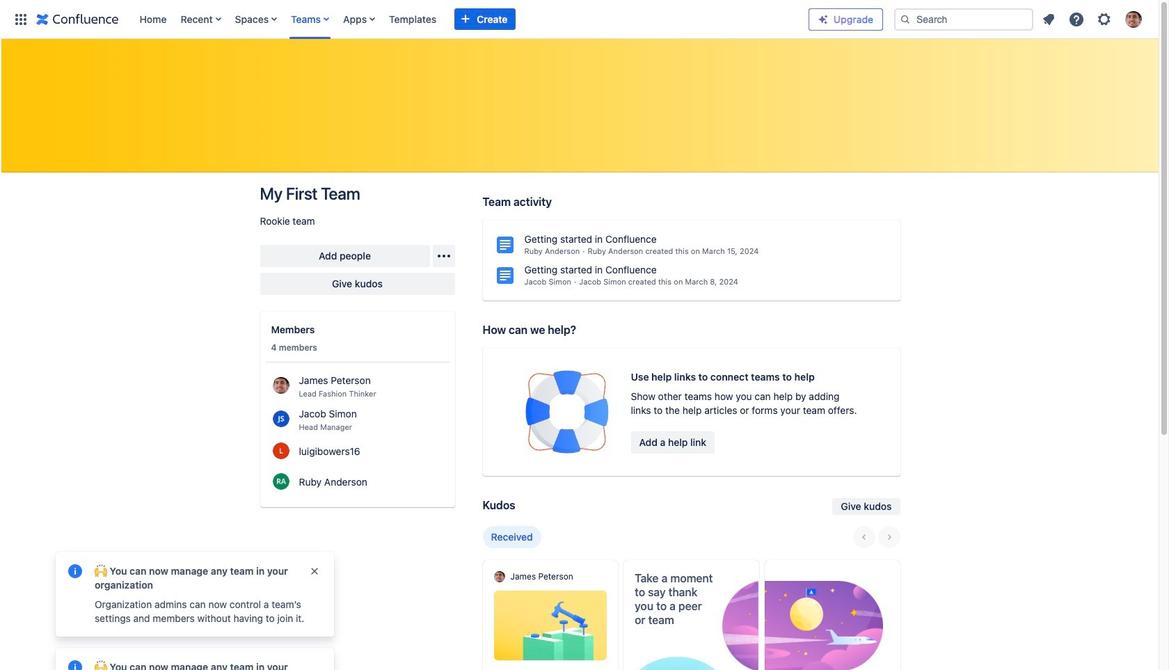 Task type: locate. For each thing, give the bounding box(es) containing it.
right image
[[881, 529, 898, 546]]

0 vertical spatial more information about this user image
[[273, 410, 289, 427]]

0 vertical spatial more information about this user image
[[273, 377, 289, 394]]

help icon image
[[1069, 11, 1086, 28]]

left image
[[856, 529, 873, 546]]

global element
[[8, 0, 809, 39]]

None search field
[[895, 8, 1034, 30]]

list
[[133, 0, 809, 39], [1037, 7, 1151, 32]]

0 vertical spatial info image
[[67, 563, 84, 580]]

list for premium image
[[1037, 7, 1151, 32]]

1 info image from the top
[[67, 563, 84, 580]]

more information about this user image
[[273, 410, 289, 427], [273, 443, 289, 459]]

2 more information about this user image from the top
[[273, 443, 289, 459]]

more information about this user image
[[273, 377, 289, 394], [273, 473, 289, 490]]

Search field
[[895, 8, 1034, 30]]

notification icon image
[[1041, 11, 1058, 28]]

0 horizontal spatial list
[[133, 0, 809, 39]]

search image
[[900, 14, 911, 25]]

1 more information about this user image from the top
[[273, 377, 289, 394]]

dismiss image
[[309, 566, 320, 577]]

1 vertical spatial more information about this user image
[[273, 443, 289, 459]]

1 vertical spatial info image
[[67, 659, 84, 671]]

group
[[853, 526, 901, 549]]

banner
[[0, 0, 1159, 39]]

1 vertical spatial more information about this user image
[[273, 473, 289, 490]]

info image
[[67, 563, 84, 580], [67, 659, 84, 671]]

confluence image
[[36, 11, 119, 28], [36, 11, 119, 28]]

1 horizontal spatial list
[[1037, 7, 1151, 32]]

list for appswitcher icon
[[133, 0, 809, 39]]



Task type: vqa. For each thing, say whether or not it's contained in the screenshot.
right small icon
no



Task type: describe. For each thing, give the bounding box(es) containing it.
your profile and preferences image
[[1126, 11, 1143, 28]]

settings icon image
[[1097, 11, 1113, 28]]

appswitcher icon image
[[13, 11, 29, 28]]

premium image
[[818, 14, 829, 25]]

2 info image from the top
[[67, 659, 84, 671]]

actions image
[[436, 248, 452, 265]]

1 more information about this user image from the top
[[273, 410, 289, 427]]

2 more information about this user image from the top
[[273, 473, 289, 490]]



